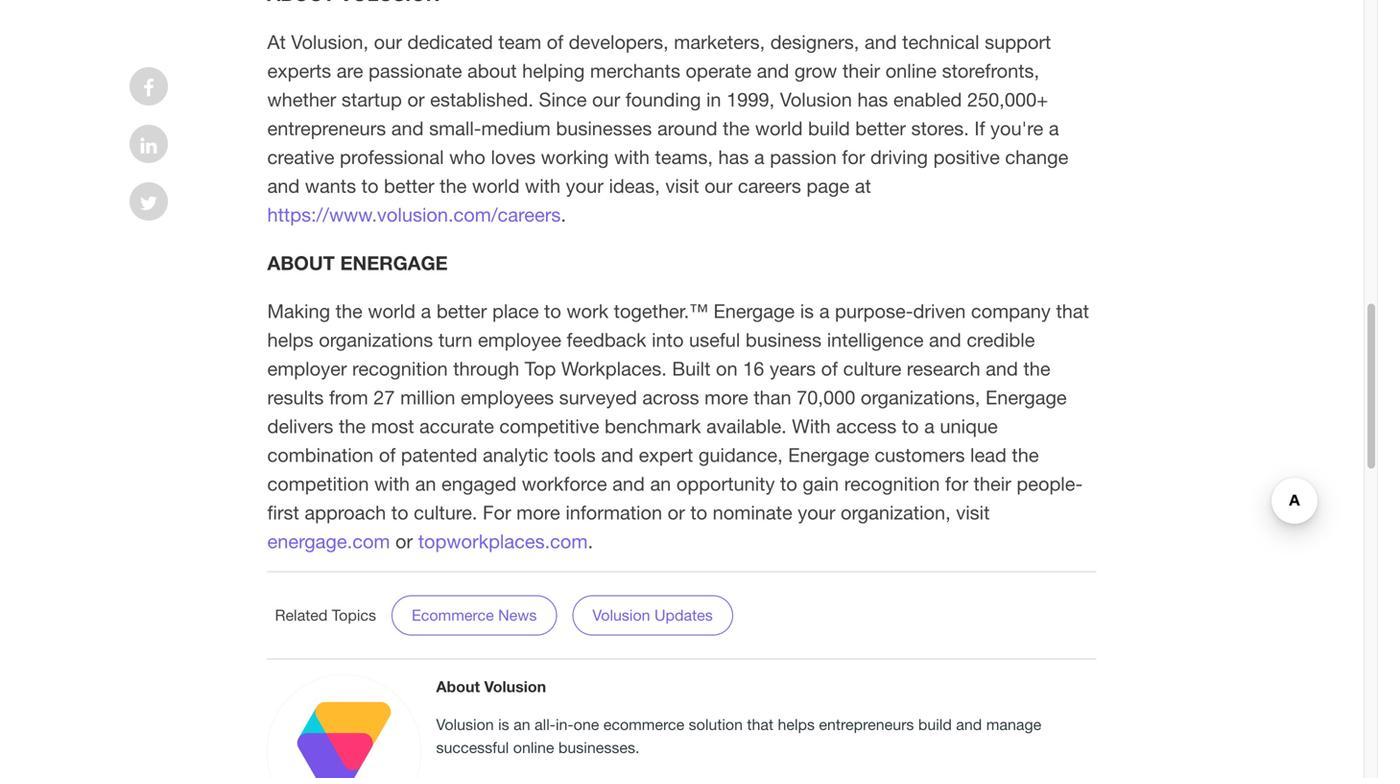 Task type: locate. For each thing, give the bounding box(es) containing it.
in-
[[556, 716, 574, 734]]

0 horizontal spatial more
[[517, 502, 561, 524]]

1 vertical spatial of
[[822, 358, 838, 380]]

0 vertical spatial recognition
[[352, 358, 448, 380]]

0 vertical spatial or
[[408, 89, 425, 111]]

more down the on
[[705, 387, 749, 409]]

1 vertical spatial or
[[668, 502, 685, 524]]

of up 70,000 at right
[[822, 358, 838, 380]]

0 horizontal spatial better
[[384, 175, 435, 197]]

visit down teams,
[[666, 175, 700, 197]]

our up businesses
[[592, 89, 621, 111]]

world up passion
[[756, 117, 803, 140]]

and up professional
[[392, 117, 424, 140]]

better
[[856, 117, 906, 140], [384, 175, 435, 197], [437, 300, 487, 323]]

visit inside at volusion, our dedicated team of developers, marketers, designers, and technical support experts are passionate about helping merchants operate and grow their online storefronts, whether startup or established. since our founding in 1999, volusion has enabled 250,000+ entrepreneurs and small-medium businesses around the world build better stores. if you're a creative professional who loves working with teams, has a passion for driving positive change and wants to better the world with your ideas, visit our careers page at https://www.volusion.com/careers .
[[666, 175, 700, 197]]

1 vertical spatial entrepreneurs
[[819, 716, 915, 734]]

2 vertical spatial better
[[437, 300, 487, 323]]

volusion updates
[[593, 607, 713, 625]]

1 horizontal spatial of
[[547, 31, 564, 53]]

a
[[1049, 117, 1060, 140], [755, 146, 765, 169], [421, 300, 431, 323], [820, 300, 830, 323], [925, 415, 935, 438]]

experts
[[267, 60, 331, 82]]

and up 1999, at the top of page
[[757, 60, 790, 82]]

visit down the lead
[[957, 502, 990, 524]]

support
[[985, 31, 1052, 53]]

build up passion
[[809, 117, 850, 140]]

intelligence
[[827, 329, 924, 352]]

helps down making
[[267, 329, 314, 352]]

1 horizontal spatial better
[[437, 300, 487, 323]]

entrepreneurs inside volusion is an all-in-one ecommerce solution that helps entrepreneurs build and manage successful online businesses.
[[819, 716, 915, 734]]

2 horizontal spatial our
[[705, 175, 733, 197]]

. inside at volusion, our dedicated team of developers, marketers, designers, and technical support experts are passionate about helping merchants operate and grow their online storefronts, whether startup or established. since our founding in 1999, volusion has enabled 250,000+ entrepreneurs and small-medium businesses around the world build better stores. if you're a creative professional who loves working with teams, has a passion for driving positive change and wants to better the world with your ideas, visit our careers page at https://www.volusion.com/careers .
[[561, 204, 566, 226]]

useful
[[689, 329, 741, 352]]

world up the organizations
[[368, 300, 416, 323]]

is up business
[[801, 300, 814, 323]]

or down the opportunity
[[668, 502, 685, 524]]

and left technical
[[865, 31, 897, 53]]

manage
[[987, 716, 1042, 734]]

2 vertical spatial energage
[[789, 444, 870, 467]]

0 horizontal spatial with
[[374, 473, 410, 496]]

1 horizontal spatial more
[[705, 387, 749, 409]]

to down professional
[[362, 175, 379, 197]]

information
[[566, 502, 663, 524]]

has left the enabled
[[858, 89, 888, 111]]

with inside making the world a better place to work together.™ energage is a purpose-driven company that helps organizations turn employee feedback into useful business intelligence and credible employer recognition through top workplaces. built on 16 years of culture research and the results from 27 million employees surveyed across more than 70,000 organizations, energage delivers the most accurate competitive benchmark available. with access to a unique combination of patented analytic tools and expert guidance, energage customers lead the competition with an engaged workforce and an opportunity to gain recognition for their people- first approach to culture. for more information or to nominate your organization, visit energage.com or topworkplaces.com .
[[374, 473, 410, 496]]

startup
[[342, 89, 402, 111]]

all-
[[535, 716, 556, 734]]

2 vertical spatial of
[[379, 444, 396, 467]]

0 vertical spatial helps
[[267, 329, 314, 352]]

2 horizontal spatial of
[[822, 358, 838, 380]]

1 horizontal spatial their
[[974, 473, 1012, 496]]

1 horizontal spatial .
[[588, 531, 593, 553]]

our down teams,
[[705, 175, 733, 197]]

online down all-
[[514, 740, 554, 757]]

0 vertical spatial is
[[801, 300, 814, 323]]

expert
[[639, 444, 694, 467]]

250,000+
[[968, 89, 1049, 111]]

online
[[886, 60, 937, 82], [514, 740, 554, 757]]

. down information
[[588, 531, 593, 553]]

27
[[374, 387, 395, 409]]

https://www.volusion.com/careers
[[267, 204, 561, 226]]

an left all-
[[514, 716, 531, 734]]

1 horizontal spatial build
[[919, 716, 952, 734]]

or inside at volusion, our dedicated team of developers, marketers, designers, and technical support experts are passionate about helping merchants operate and grow their online storefronts, whether startup or established. since our founding in 1999, volusion has enabled 250,000+ entrepreneurs and small-medium businesses around the world build better stores. if you're a creative professional who loves working with teams, has a passion for driving positive change and wants to better the world with your ideas, visit our careers page at https://www.volusion.com/careers .
[[408, 89, 425, 111]]

0 vertical spatial with
[[614, 146, 650, 169]]

their right grow
[[843, 60, 881, 82]]

world inside making the world a better place to work together.™ energage is a purpose-driven company that helps organizations turn employee feedback into useful business intelligence and credible employer recognition through top workplaces. built on 16 years of culture research and the results from 27 million employees surveyed across more than 70,000 organizations, energage delivers the most accurate competitive benchmark available. with access to a unique combination of patented analytic tools and expert guidance, energage customers lead the competition with an engaged workforce and an opportunity to gain recognition for their people- first approach to culture. for more information or to nominate your organization, visit energage.com or topworkplaces.com .
[[368, 300, 416, 323]]

established.
[[430, 89, 534, 111]]

2 horizontal spatial with
[[614, 146, 650, 169]]

volusion inside volusion is an all-in-one ecommerce solution that helps entrepreneurs build and manage successful online businesses.
[[436, 716, 494, 734]]

our up "passionate"
[[374, 31, 402, 53]]

the down the from
[[339, 415, 366, 438]]

small-
[[429, 117, 482, 140]]

0 vertical spatial has
[[858, 89, 888, 111]]

for down customers
[[946, 473, 969, 496]]

0 horizontal spatial of
[[379, 444, 396, 467]]

0 vertical spatial online
[[886, 60, 937, 82]]

energage down "credible"
[[986, 387, 1067, 409]]

better up driving
[[856, 117, 906, 140]]

70,000
[[797, 387, 856, 409]]

teams,
[[655, 146, 713, 169]]

gain
[[803, 473, 839, 496]]

0 horizontal spatial for
[[842, 146, 866, 169]]

1 horizontal spatial an
[[514, 716, 531, 734]]

1 horizontal spatial for
[[946, 473, 969, 496]]

the down 1999, at the top of page
[[723, 117, 750, 140]]

world down loves
[[472, 175, 520, 197]]

a up the careers
[[755, 146, 765, 169]]

1 vertical spatial visit
[[957, 502, 990, 524]]

0 vertical spatial that
[[1057, 300, 1090, 323]]

workplaces.
[[562, 358, 667, 380]]

from
[[329, 387, 368, 409]]

an down expert
[[650, 473, 671, 496]]

accurate
[[420, 415, 494, 438]]

1 vertical spatial their
[[974, 473, 1012, 496]]

that right "company"
[[1057, 300, 1090, 323]]

with up the ideas,
[[614, 146, 650, 169]]

your down gain
[[798, 502, 836, 524]]

volusion up successful
[[436, 716, 494, 734]]

to up customers
[[902, 415, 919, 438]]

a up 'change'
[[1049, 117, 1060, 140]]

with down loves
[[525, 175, 561, 197]]

an down patented at bottom
[[415, 473, 436, 496]]

with
[[614, 146, 650, 169], [525, 175, 561, 197], [374, 473, 410, 496]]

https://www.volusion.com/careers link
[[267, 204, 561, 226]]

0 horizontal spatial online
[[514, 740, 554, 757]]

build left manage
[[919, 716, 952, 734]]

world
[[756, 117, 803, 140], [472, 175, 520, 197], [368, 300, 416, 323]]

volusion is an all-in-one ecommerce solution that helps entrepreneurs build and manage successful online businesses.
[[436, 716, 1042, 757]]

0 vertical spatial .
[[561, 204, 566, 226]]

creative
[[267, 146, 335, 169]]

updates
[[655, 607, 713, 625]]

1 horizontal spatial helps
[[778, 716, 815, 734]]

1 horizontal spatial visit
[[957, 502, 990, 524]]

1 vertical spatial has
[[719, 146, 749, 169]]

visit
[[666, 175, 700, 197], [957, 502, 990, 524]]

0 horizontal spatial helps
[[267, 329, 314, 352]]

0 horizontal spatial their
[[843, 60, 881, 82]]

for
[[483, 502, 511, 524]]

volusion left updates
[[593, 607, 651, 625]]

online up the enabled
[[886, 60, 937, 82]]

technical
[[903, 31, 980, 53]]

1 horizontal spatial world
[[472, 175, 520, 197]]

driving
[[871, 146, 929, 169]]

access
[[837, 415, 897, 438]]

1 vertical spatial build
[[919, 716, 952, 734]]

0 vertical spatial of
[[547, 31, 564, 53]]

for inside making the world a better place to work together.™ energage is a purpose-driven company that helps organizations turn employee feedback into useful business intelligence and credible employer recognition through top workplaces. built on 16 years of culture research and the results from 27 million employees surveyed across more than 70,000 organizations, energage delivers the most accurate competitive benchmark available. with access to a unique combination of patented analytic tools and expert guidance, energage customers lead the competition with an engaged workforce and an opportunity to gain recognition for their people- first approach to culture. for more information or to nominate your organization, visit energage.com or topworkplaces.com .
[[946, 473, 969, 496]]

an
[[415, 473, 436, 496], [650, 473, 671, 496], [514, 716, 531, 734]]

the down who
[[440, 175, 467, 197]]

1 vertical spatial that
[[747, 716, 774, 734]]

better up the https://www.volusion.com/careers
[[384, 175, 435, 197]]

0 horizontal spatial entrepreneurs
[[267, 117, 386, 140]]

2 vertical spatial world
[[368, 300, 416, 323]]

that
[[1057, 300, 1090, 323], [747, 716, 774, 734]]

build inside volusion is an all-in-one ecommerce solution that helps entrepreneurs build and manage successful online businesses.
[[919, 716, 952, 734]]

change
[[1006, 146, 1069, 169]]

1 horizontal spatial is
[[801, 300, 814, 323]]

purpose-
[[835, 300, 914, 323]]

ecommerce news link
[[392, 596, 557, 636]]

0 horizontal spatial your
[[566, 175, 604, 197]]

turn
[[439, 329, 473, 352]]

your down working
[[566, 175, 604, 197]]

0 horizontal spatial our
[[374, 31, 402, 53]]

and
[[865, 31, 897, 53], [757, 60, 790, 82], [392, 117, 424, 140], [267, 175, 300, 197], [930, 329, 962, 352], [986, 358, 1019, 380], [601, 444, 634, 467], [613, 473, 645, 496], [957, 716, 983, 734]]

0 horizontal spatial world
[[368, 300, 416, 323]]

of down most on the left bottom of the page
[[379, 444, 396, 467]]

ecommerce
[[412, 607, 494, 625]]

0 horizontal spatial that
[[747, 716, 774, 734]]

1 vertical spatial online
[[514, 740, 554, 757]]

0 horizontal spatial is
[[498, 716, 510, 734]]

or right the energage.com link
[[396, 531, 413, 553]]

helps
[[267, 329, 314, 352], [778, 716, 815, 734]]

your
[[566, 175, 604, 197], [798, 502, 836, 524]]

for up at
[[842, 146, 866, 169]]

page
[[807, 175, 850, 197]]

1 horizontal spatial online
[[886, 60, 937, 82]]

to
[[362, 175, 379, 197], [544, 300, 562, 323], [902, 415, 919, 438], [781, 473, 798, 496], [392, 502, 409, 524], [691, 502, 708, 524]]

business
[[746, 329, 822, 352]]

is up successful
[[498, 716, 510, 734]]

recognition
[[352, 358, 448, 380], [845, 473, 940, 496]]

1 horizontal spatial that
[[1057, 300, 1090, 323]]

people-
[[1017, 473, 1083, 496]]

2 vertical spatial our
[[705, 175, 733, 197]]

the up the organizations
[[336, 300, 363, 323]]

0 vertical spatial visit
[[666, 175, 700, 197]]

2 horizontal spatial world
[[756, 117, 803, 140]]

0 horizontal spatial visit
[[666, 175, 700, 197]]

organization,
[[841, 502, 951, 524]]

0 vertical spatial for
[[842, 146, 866, 169]]

volusion down grow
[[780, 89, 853, 111]]

1 vertical spatial world
[[472, 175, 520, 197]]

0 vertical spatial build
[[809, 117, 850, 140]]

professional
[[340, 146, 444, 169]]

0 vertical spatial more
[[705, 387, 749, 409]]

recognition up 27
[[352, 358, 448, 380]]

1 vertical spatial .
[[588, 531, 593, 553]]

1 vertical spatial with
[[525, 175, 561, 197]]

1 vertical spatial for
[[946, 473, 969, 496]]

volusion,
[[291, 31, 369, 53]]

their
[[843, 60, 881, 82], [974, 473, 1012, 496]]

your inside at volusion, our dedicated team of developers, marketers, designers, and technical support experts are passionate about helping merchants operate and grow their online storefronts, whether startup or established. since our founding in 1999, volusion has enabled 250,000+ entrepreneurs and small-medium businesses around the world build better stores. if you're a creative professional who loves working with teams, has a passion for driving positive change and wants to better the world with your ideas, visit our careers page at https://www.volusion.com/careers .
[[566, 175, 604, 197]]

unique
[[940, 415, 998, 438]]

energage up business
[[714, 300, 795, 323]]

1 vertical spatial your
[[798, 502, 836, 524]]

on
[[716, 358, 738, 380]]

designers,
[[771, 31, 860, 53]]

or down "passionate"
[[408, 89, 425, 111]]

1 vertical spatial is
[[498, 716, 510, 734]]

with up approach
[[374, 473, 410, 496]]

that right solution
[[747, 716, 774, 734]]

has up the careers
[[719, 146, 749, 169]]

more down workforce
[[517, 502, 561, 524]]

1 horizontal spatial entrepreneurs
[[819, 716, 915, 734]]

. down working
[[561, 204, 566, 226]]

the right the lead
[[1012, 444, 1039, 467]]

of inside at volusion, our dedicated team of developers, marketers, designers, and technical support experts are passionate about helping merchants operate and grow their online storefronts, whether startup or established. since our founding in 1999, volusion has enabled 250,000+ entrepreneurs and small-medium businesses around the world build better stores. if you're a creative professional who loves working with teams, has a passion for driving positive change and wants to better the world with your ideas, visit our careers page at https://www.volusion.com/careers .
[[547, 31, 564, 53]]

one
[[574, 716, 599, 734]]

2 vertical spatial with
[[374, 473, 410, 496]]

1 vertical spatial helps
[[778, 716, 815, 734]]

build inside at volusion, our dedicated team of developers, marketers, designers, and technical support experts are passionate about helping merchants operate and grow their online storefronts, whether startup or established. since our founding in 1999, volusion has enabled 250,000+ entrepreneurs and small-medium businesses around the world build better stores. if you're a creative professional who loves working with teams, has a passion for driving positive change and wants to better the world with your ideas, visit our careers page at https://www.volusion.com/careers .
[[809, 117, 850, 140]]

online inside at volusion, our dedicated team of developers, marketers, designers, and technical support experts are passionate about helping merchants operate and grow their online storefronts, whether startup or established. since our founding in 1999, volusion has enabled 250,000+ entrepreneurs and small-medium businesses around the world build better stores. if you're a creative professional who loves working with teams, has a passion for driving positive change and wants to better the world with your ideas, visit our careers page at https://www.volusion.com/careers .
[[886, 60, 937, 82]]

if
[[975, 117, 986, 140]]

of up helping
[[547, 31, 564, 53]]

nominate
[[713, 502, 793, 524]]

topworkplaces.com link
[[418, 531, 588, 553]]

1 horizontal spatial with
[[525, 175, 561, 197]]

topics
[[332, 607, 376, 625]]

0 vertical spatial better
[[856, 117, 906, 140]]

0 vertical spatial entrepreneurs
[[267, 117, 386, 140]]

0 vertical spatial your
[[566, 175, 604, 197]]

online inside volusion is an all-in-one ecommerce solution that helps entrepreneurs build and manage successful online businesses.
[[514, 740, 554, 757]]

founding
[[626, 89, 701, 111]]

grow
[[795, 60, 838, 82]]

a up the organizations
[[421, 300, 431, 323]]

energage up gain
[[789, 444, 870, 467]]

1 vertical spatial recognition
[[845, 473, 940, 496]]

1 horizontal spatial your
[[798, 502, 836, 524]]

passion
[[770, 146, 837, 169]]

you're
[[991, 117, 1044, 140]]

recognition up organization,
[[845, 473, 940, 496]]

. inside making the world a better place to work together.™ energage is a purpose-driven company that helps organizations turn employee feedback into useful business intelligence and credible employer recognition through top workplaces. built on 16 years of culture research and the results from 27 million employees surveyed across more than 70,000 organizations, energage delivers the most accurate competitive benchmark available. with access to a unique combination of patented analytic tools and expert guidance, energage customers lead the competition with an engaged workforce and an opportunity to gain recognition for their people- first approach to culture. for more information or to nominate your organization, visit energage.com or topworkplaces.com .
[[588, 531, 593, 553]]

0 horizontal spatial an
[[415, 473, 436, 496]]

helps right solution
[[778, 716, 815, 734]]

volusion inside at volusion, our dedicated team of developers, marketers, designers, and technical support experts are passionate about helping merchants operate and grow their online storefronts, whether startup or established. since our founding in 1999, volusion has enabled 250,000+ entrepreneurs and small-medium businesses around the world build better stores. if you're a creative professional who loves working with teams, has a passion for driving positive change and wants to better the world with your ideas, visit our careers page at https://www.volusion.com/careers .
[[780, 89, 853, 111]]

1 vertical spatial our
[[592, 89, 621, 111]]

0 horizontal spatial build
[[809, 117, 850, 140]]

.
[[561, 204, 566, 226], [588, 531, 593, 553]]

their down the lead
[[974, 473, 1012, 496]]

better up turn at left top
[[437, 300, 487, 323]]

and left manage
[[957, 716, 983, 734]]

0 vertical spatial their
[[843, 60, 881, 82]]

to left gain
[[781, 473, 798, 496]]

dedicated
[[408, 31, 493, 53]]

our
[[374, 31, 402, 53], [592, 89, 621, 111], [705, 175, 733, 197]]

0 horizontal spatial .
[[561, 204, 566, 226]]

volusion
[[780, 89, 853, 111], [593, 607, 651, 625], [484, 678, 547, 696], [436, 716, 494, 734]]

team
[[499, 31, 542, 53]]



Task type: describe. For each thing, give the bounding box(es) containing it.
employees
[[461, 387, 554, 409]]

businesses
[[556, 117, 652, 140]]

news
[[498, 607, 537, 625]]

linkedin image
[[141, 136, 157, 156]]

and right tools
[[601, 444, 634, 467]]

competitive
[[500, 415, 600, 438]]

related topics
[[275, 607, 376, 625]]

related
[[275, 607, 328, 625]]

their inside at volusion, our dedicated team of developers, marketers, designers, and technical support experts are passionate about helping merchants operate and grow their online storefronts, whether startup or established. since our founding in 1999, volusion has enabled 250,000+ entrepreneurs and small-medium businesses around the world build better stores. if you're a creative professional who loves working with teams, has a passion for driving positive change and wants to better the world with your ideas, visit our careers page at https://www.volusion.com/careers .
[[843, 60, 881, 82]]

around
[[658, 117, 718, 140]]

0 horizontal spatial has
[[719, 146, 749, 169]]

positive
[[934, 146, 1000, 169]]

most
[[371, 415, 414, 438]]

a left purpose-
[[820, 300, 830, 323]]

patented
[[401, 444, 478, 467]]

their inside making the world a better place to work together.™ energage is a purpose-driven company that helps organizations turn employee feedback into useful business intelligence and credible employer recognition through top workplaces. built on 16 years of culture research and the results from 27 million employees surveyed across more than 70,000 organizations, energage delivers the most accurate competitive benchmark available. with access to a unique combination of patented analytic tools and expert guidance, energage customers lead the competition with an engaged workforce and an opportunity to gain recognition for their people- first approach to culture. for more information or to nominate your organization, visit energage.com or topworkplaces.com .
[[974, 473, 1012, 496]]

operate
[[686, 60, 752, 82]]

storefronts,
[[943, 60, 1040, 82]]

visit inside making the world a better place to work together.™ energage is a purpose-driven company that helps organizations turn employee feedback into useful business intelligence and credible employer recognition through top workplaces. built on 16 years of culture research and the results from 27 million employees surveyed across more than 70,000 organizations, energage delivers the most accurate competitive benchmark available. with access to a unique combination of patented analytic tools and expert guidance, energage customers lead the competition with an engaged workforce and an opportunity to gain recognition for their people- first approach to culture. for more information or to nominate your organization, visit energage.com or topworkplaces.com .
[[957, 502, 990, 524]]

culture
[[844, 358, 902, 380]]

passionate
[[369, 60, 462, 82]]

employee
[[478, 329, 562, 352]]

since
[[539, 89, 587, 111]]

merchants
[[590, 60, 681, 82]]

1999,
[[727, 89, 775, 111]]

are
[[337, 60, 363, 82]]

and up research
[[930, 329, 962, 352]]

1 vertical spatial better
[[384, 175, 435, 197]]

1 vertical spatial energage
[[986, 387, 1067, 409]]

2 horizontal spatial an
[[650, 473, 671, 496]]

careers
[[738, 175, 802, 197]]

helps inside volusion is an all-in-one ecommerce solution that helps entrepreneurs build and manage successful online businesses.
[[778, 716, 815, 734]]

an inside volusion is an all-in-one ecommerce solution that helps entrepreneurs build and manage successful online businesses.
[[514, 716, 531, 734]]

loves
[[491, 146, 536, 169]]

a down organizations,
[[925, 415, 935, 438]]

that inside making the world a better place to work together.™ energage is a purpose-driven company that helps organizations turn employee feedback into useful business intelligence and credible employer recognition through top workplaces. built on 16 years of culture research and the results from 27 million employees surveyed across more than 70,000 organizations, energage delivers the most accurate competitive benchmark available. with access to a unique combination of patented analytic tools and expert guidance, energage customers lead the competition with an engaged workforce and an opportunity to gain recognition for their people- first approach to culture. for more information or to nominate your organization, visit energage.com or topworkplaces.com .
[[1057, 300, 1090, 323]]

at
[[855, 175, 872, 197]]

0 vertical spatial our
[[374, 31, 402, 53]]

about energage
[[267, 252, 448, 275]]

lead
[[971, 444, 1007, 467]]

16
[[743, 358, 765, 380]]

at
[[267, 31, 286, 53]]

that inside volusion is an all-in-one ecommerce solution that helps entrepreneurs build and manage successful online businesses.
[[747, 716, 774, 734]]

energage.com
[[267, 531, 390, 553]]

ecommerce news
[[412, 607, 537, 625]]

customers
[[875, 444, 965, 467]]

to left work
[[544, 300, 562, 323]]

research
[[907, 358, 981, 380]]

your inside making the world a better place to work together.™ energage is a purpose-driven company that helps organizations turn employee feedback into useful business intelligence and credible employer recognition through top workplaces. built on 16 years of culture research and the results from 27 million employees surveyed across more than 70,000 organizations, energage delivers the most accurate competitive benchmark available. with access to a unique combination of patented analytic tools and expert guidance, energage customers lead the competition with an engaged workforce and an opportunity to gain recognition for their people- first approach to culture. for more information or to nominate your organization, visit energage.com or topworkplaces.com .
[[798, 502, 836, 524]]

and down "credible"
[[986, 358, 1019, 380]]

to left culture.
[[392, 502, 409, 524]]

1 horizontal spatial our
[[592, 89, 621, 111]]

first
[[267, 502, 299, 524]]

about
[[468, 60, 517, 82]]

organizations,
[[861, 387, 981, 409]]

organizations
[[319, 329, 433, 352]]

driven
[[914, 300, 966, 323]]

and inside volusion is an all-in-one ecommerce solution that helps entrepreneurs build and manage successful online businesses.
[[957, 716, 983, 734]]

volusion up all-
[[484, 678, 547, 696]]

0 horizontal spatial recognition
[[352, 358, 448, 380]]

who
[[450, 146, 486, 169]]

to down the opportunity
[[691, 502, 708, 524]]

marketers,
[[674, 31, 765, 53]]

volusion updates link
[[573, 596, 733, 636]]

2 vertical spatial or
[[396, 531, 413, 553]]

successful
[[436, 740, 509, 757]]

about
[[436, 678, 480, 696]]

place
[[493, 300, 539, 323]]

is inside volusion is an all-in-one ecommerce solution that helps entrepreneurs build and manage successful online businesses.
[[498, 716, 510, 734]]

million
[[400, 387, 456, 409]]

top
[[525, 358, 556, 380]]

energage
[[340, 252, 448, 275]]

competition
[[267, 473, 369, 496]]

1 horizontal spatial has
[[858, 89, 888, 111]]

better inside making the world a better place to work together.™ energage is a purpose-driven company that helps organizations turn employee feedback into useful business intelligence and credible employer recognition through top workplaces. built on 16 years of culture research and the results from 27 million employees surveyed across more than 70,000 organizations, energage delivers the most accurate competitive benchmark available. with access to a unique combination of patented analytic tools and expert guidance, energage customers lead the competition with an engaged workforce and an opportunity to gain recognition for their people- first approach to culture. for more information or to nominate your organization, visit energage.com or topworkplaces.com .
[[437, 300, 487, 323]]

ecommerce
[[604, 716, 685, 734]]

1 vertical spatial more
[[517, 502, 561, 524]]

whether
[[267, 89, 336, 111]]

twitter image
[[140, 194, 158, 213]]

available.
[[707, 415, 787, 438]]

developers,
[[569, 31, 669, 53]]

into
[[652, 329, 684, 352]]

credible
[[967, 329, 1036, 352]]

and up information
[[613, 473, 645, 496]]

making
[[267, 300, 330, 323]]

about
[[267, 252, 335, 275]]

medium
[[482, 117, 551, 140]]

analytic
[[483, 444, 549, 467]]

businesses.
[[559, 740, 640, 757]]

facebook image
[[143, 79, 154, 98]]

for inside at volusion, our dedicated team of developers, marketers, designers, and technical support experts are passionate about helping merchants operate and grow their online storefronts, whether startup or established. since our founding in 1999, volusion has enabled 250,000+ entrepreneurs and small-medium businesses around the world build better stores. if you're a creative professional who loves working with teams, has a passion for driving positive change and wants to better the world with your ideas, visit our careers page at https://www.volusion.com/careers .
[[842, 146, 866, 169]]

across
[[643, 387, 700, 409]]

with
[[792, 415, 831, 438]]

about volusion
[[436, 678, 547, 696]]

solution
[[689, 716, 743, 734]]

enabled
[[894, 89, 962, 111]]

topworkplaces.com
[[418, 531, 588, 553]]

to inside at volusion, our dedicated team of developers, marketers, designers, and technical support experts are passionate about helping merchants operate and grow their online storefronts, whether startup or established. since our founding in 1999, volusion has enabled 250,000+ entrepreneurs and small-medium businesses around the world build better stores. if you're a creative professional who loves working with teams, has a passion for driving positive change and wants to better the world with your ideas, visit our careers page at https://www.volusion.com/careers .
[[362, 175, 379, 197]]

engaged
[[442, 473, 517, 496]]

2 horizontal spatial better
[[856, 117, 906, 140]]

built
[[673, 358, 711, 380]]

0 vertical spatial world
[[756, 117, 803, 140]]

helps inside making the world a better place to work together.™ energage is a purpose-driven company that helps organizations turn employee feedback into useful business intelligence and credible employer recognition through top workplaces. built on 16 years of culture research and the results from 27 million employees surveyed across more than 70,000 organizations, energage delivers the most accurate competitive benchmark available. with access to a unique combination of patented analytic tools and expert guidance, energage customers lead the competition with an engaged workforce and an opportunity to gain recognition for their people- first approach to culture. for more information or to nominate your organization, visit energage.com or topworkplaces.com .
[[267, 329, 314, 352]]

making the world a better place to work together.™ energage is a purpose-driven company that helps organizations turn employee feedback into useful business intelligence and credible employer recognition through top workplaces. built on 16 years of culture research and the results from 27 million employees surveyed across more than 70,000 organizations, energage delivers the most accurate competitive benchmark available. with access to a unique combination of patented analytic tools and expert guidance, energage customers lead the competition with an engaged workforce and an opportunity to gain recognition for their people- first approach to culture. for more information or to nominate your organization, visit energage.com or topworkplaces.com .
[[267, 300, 1090, 553]]

workforce
[[522, 473, 607, 496]]

benchmark
[[605, 415, 701, 438]]

0 vertical spatial energage
[[714, 300, 795, 323]]

is inside making the world a better place to work together.™ energage is a purpose-driven company that helps organizations turn employee feedback into useful business intelligence and credible employer recognition through top workplaces. built on 16 years of culture research and the results from 27 million employees surveyed across more than 70,000 organizations, energage delivers the most accurate competitive benchmark available. with access to a unique combination of patented analytic tools and expert guidance, energage customers lead the competition with an engaged workforce and an opportunity to gain recognition for their people- first approach to culture. for more information or to nominate your organization, visit energage.com or topworkplaces.com .
[[801, 300, 814, 323]]

and down creative at the top of the page
[[267, 175, 300, 197]]

stores.
[[912, 117, 970, 140]]

the down "credible"
[[1024, 358, 1051, 380]]

tools
[[554, 444, 596, 467]]

guidance,
[[699, 444, 783, 467]]

1 horizontal spatial recognition
[[845, 473, 940, 496]]

ideas,
[[609, 175, 660, 197]]

entrepreneurs inside at volusion, our dedicated team of developers, marketers, designers, and technical support experts are passionate about helping merchants operate and grow their online storefronts, whether startup or established. since our founding in 1999, volusion has enabled 250,000+ entrepreneurs and small-medium businesses around the world build better stores. if you're a creative professional who loves working with teams, has a passion for driving positive change and wants to better the world with your ideas, visit our careers page at https://www.volusion.com/careers .
[[267, 117, 386, 140]]

at volusion, our dedicated team of developers, marketers, designers, and technical support experts are passionate about helping merchants operate and grow their online storefronts, whether startup or established. since our founding in 1999, volusion has enabled 250,000+ entrepreneurs and small-medium businesses around the world build better stores. if you're a creative professional who loves working with teams, has a passion for driving positive change and wants to better the world with your ideas, visit our careers page at https://www.volusion.com/careers .
[[267, 31, 1069, 226]]



Task type: vqa. For each thing, say whether or not it's contained in the screenshot.
Categories
no



